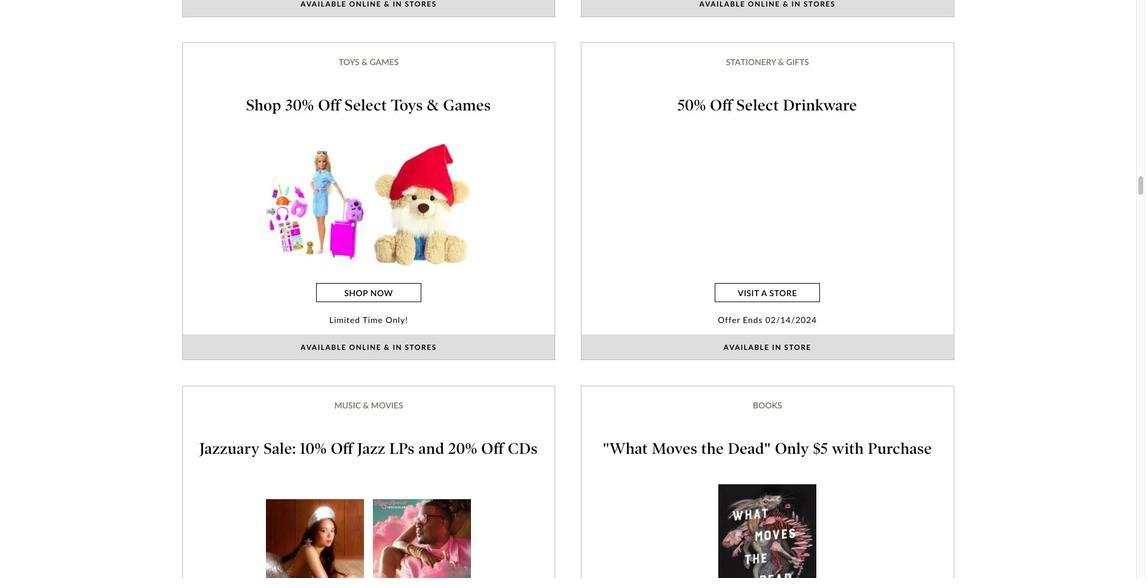 Task type: vqa. For each thing, say whether or not it's contained in the screenshot.
the bottommost Shop
yes



Task type: describe. For each thing, give the bounding box(es) containing it.
visit
[[738, 288, 760, 298]]

purchase
[[868, 440, 933, 458]]

time
[[363, 315, 383, 326]]

& right 'toys'
[[427, 96, 439, 115]]

off right 10%
[[331, 440, 354, 458]]

jazz
[[358, 440, 386, 458]]

& for drinkware
[[779, 57, 785, 67]]

ends
[[743, 315, 763, 326]]

stores
[[405, 343, 437, 352]]

games
[[370, 57, 399, 67]]

& for off
[[363, 401, 369, 411]]

stationery
[[726, 57, 777, 67]]

available in store
[[724, 343, 812, 352]]

movies
[[371, 401, 403, 411]]

shop now
[[344, 288, 393, 298]]

toys
[[391, 96, 423, 115]]

02/14/2024
[[766, 315, 818, 326]]

off right 20%
[[482, 440, 504, 458]]

1 select from the left
[[345, 96, 387, 115]]

lps
[[390, 440, 415, 458]]

music & movies
[[335, 401, 403, 411]]

store for available in store
[[785, 343, 812, 352]]

shop 30% off select toys & games
[[246, 96, 491, 115]]

only
[[775, 440, 810, 458]]

"what
[[603, 440, 648, 458]]

cds
[[508, 440, 538, 458]]

moves
[[652, 440, 698, 458]]

available for off
[[301, 343, 347, 352]]

visit a store link
[[715, 284, 821, 303]]

dead"
[[728, 440, 771, 458]]

sale:
[[264, 440, 296, 458]]

gifts
[[787, 57, 809, 67]]

1 in from the left
[[393, 343, 402, 352]]

shop for shop now
[[344, 288, 368, 298]]

offer ends 02/14/2024
[[718, 315, 818, 326]]

10%
[[300, 440, 327, 458]]



Task type: locate. For each thing, give the bounding box(es) containing it.
$5
[[814, 440, 828, 458]]

books
[[753, 401, 783, 411]]

& right music
[[363, 401, 369, 411]]

50% off select drinkware
[[678, 96, 858, 115]]

1 horizontal spatial available
[[724, 343, 770, 352]]

music
[[335, 401, 361, 411]]

and
[[419, 440, 445, 458]]

available
[[301, 343, 347, 352], [724, 343, 770, 352]]

& right toys
[[362, 57, 368, 67]]

select left 'toys'
[[345, 96, 387, 115]]

50%
[[678, 96, 707, 115]]

shop for shop 30% off select toys & games
[[246, 96, 282, 115]]

available down "ends"
[[724, 343, 770, 352]]

games
[[443, 96, 491, 115]]

stationery & gifts
[[726, 57, 809, 67]]

0 horizontal spatial shop
[[246, 96, 282, 115]]

select down stationery
[[737, 96, 780, 115]]

shop now link
[[316, 284, 421, 303]]

1 vertical spatial store
[[785, 343, 812, 352]]

2 in from the left
[[773, 343, 782, 352]]

2 select from the left
[[737, 96, 780, 115]]

online
[[349, 343, 382, 352]]

product image image
[[373, 144, 471, 267], [266, 151, 364, 260], [719, 485, 817, 579], [266, 500, 364, 579], [373, 500, 471, 579]]

20%
[[449, 440, 478, 458]]

with
[[832, 440, 864, 458]]

& left gifts
[[779, 57, 785, 67]]

available down limited
[[301, 343, 347, 352]]

shop
[[246, 96, 282, 115], [344, 288, 368, 298]]

toys & games
[[339, 57, 399, 67]]

in down offer ends 02/14/2024
[[773, 343, 782, 352]]

1 horizontal spatial in
[[773, 343, 782, 352]]

1 vertical spatial shop
[[344, 288, 368, 298]]

store
[[770, 288, 798, 298], [785, 343, 812, 352]]

jazzuary sale: 10% off jazz lps and 20% off cds
[[200, 440, 538, 458]]

30%
[[285, 96, 314, 115]]

off right 30%
[[318, 96, 341, 115]]

2 available from the left
[[724, 343, 770, 352]]

shop left 30%
[[246, 96, 282, 115]]

0 vertical spatial store
[[770, 288, 798, 298]]

0 horizontal spatial in
[[393, 343, 402, 352]]

&
[[362, 57, 368, 67], [779, 57, 785, 67], [427, 96, 439, 115], [384, 343, 390, 352], [363, 401, 369, 411]]

store for visit a store
[[770, 288, 798, 298]]

& for select
[[362, 57, 368, 67]]

jazzuary
[[200, 440, 260, 458]]

limited time only!
[[329, 315, 408, 326]]

in left 'stores'
[[393, 343, 402, 352]]

visit a store
[[738, 288, 798, 298]]

available online & in stores
[[301, 343, 437, 352]]

"what moves the dead" only $5 with purchase
[[603, 440, 933, 458]]

offer
[[718, 315, 741, 326]]

store right 'a'
[[770, 288, 798, 298]]

limited
[[329, 315, 360, 326]]

in
[[393, 343, 402, 352], [773, 343, 782, 352]]

1 horizontal spatial select
[[737, 96, 780, 115]]

shop left now
[[344, 288, 368, 298]]

toys
[[339, 57, 360, 67]]

1 available from the left
[[301, 343, 347, 352]]

0 horizontal spatial available
[[301, 343, 347, 352]]

off right 50%
[[710, 96, 733, 115]]

off
[[318, 96, 341, 115], [710, 96, 733, 115], [331, 440, 354, 458], [482, 440, 504, 458]]

select
[[345, 96, 387, 115], [737, 96, 780, 115]]

store down 02/14/2024
[[785, 343, 812, 352]]

0 horizontal spatial select
[[345, 96, 387, 115]]

1 horizontal spatial shop
[[344, 288, 368, 298]]

only!
[[386, 315, 408, 326]]

& right online
[[384, 343, 390, 352]]

the
[[702, 440, 724, 458]]

a
[[762, 288, 768, 298]]

now
[[371, 288, 393, 298]]

available for select
[[724, 343, 770, 352]]

drinkware
[[784, 96, 858, 115]]

0 vertical spatial shop
[[246, 96, 282, 115]]



